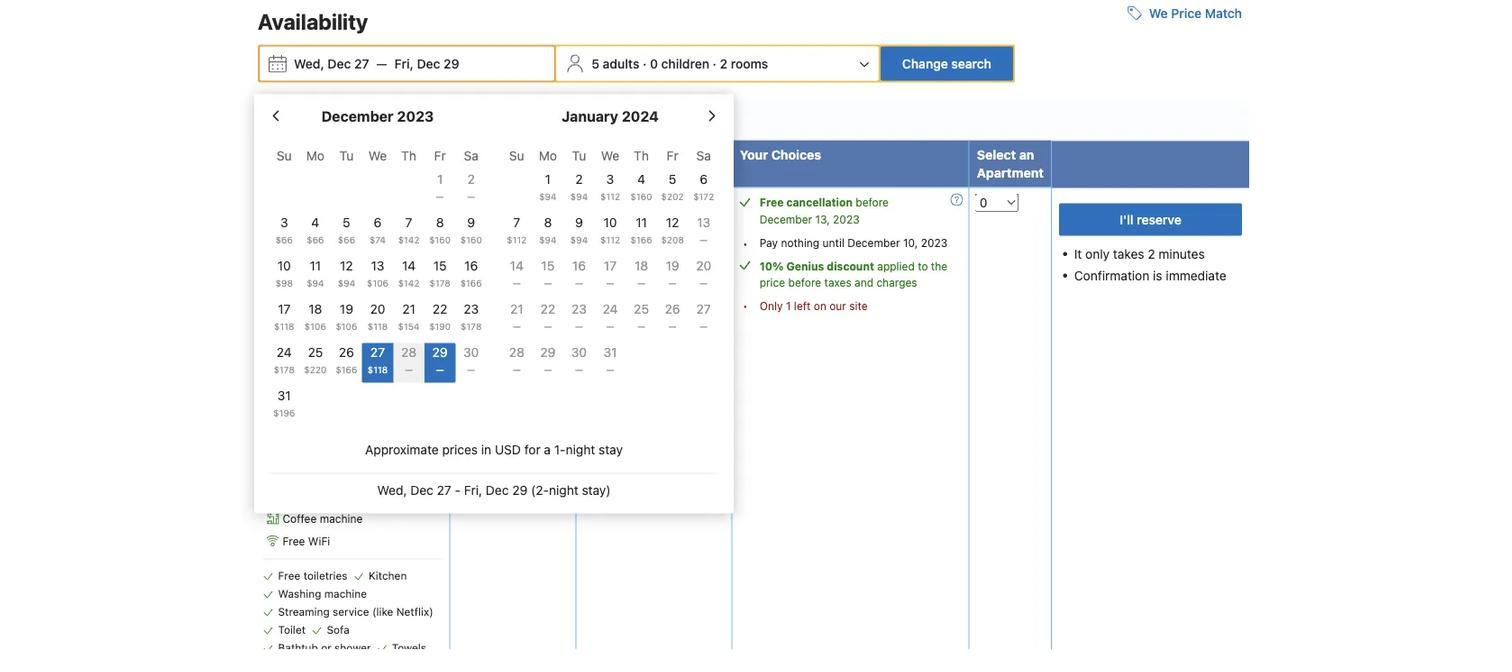 Task type: describe. For each thing, give the bounding box(es) containing it.
january 2024
[[562, 107, 659, 124]]

change search
[[902, 56, 992, 71]]

• for pay nothing until december 10, 2023
[[743, 238, 748, 250]]

29 — for 29 january 2024 'checkbox'
[[540, 344, 556, 375]]

8 for 8 $94
[[544, 214, 552, 229]]

we for december 2023
[[368, 148, 387, 163]]

7 December 2023 checkbox
[[393, 213, 425, 253]]

2 January 2024 checkbox
[[564, 170, 595, 209]]

21 —
[[510, 301, 523, 332]]

2 inside it only takes 2 minutes confirmation is immediate
[[1148, 246, 1156, 261]]

28 for 21
[[509, 344, 525, 359]]

13 —
[[697, 214, 711, 245]]

wed, for wed, dec 27 — fri, dec 29
[[294, 56, 324, 71]]

19 for 19 —
[[666, 258, 680, 273]]

27 January 2024 checkbox
[[688, 300, 719, 339]]

queen for bedroom 1:
[[345, 276, 381, 291]]

12 $94
[[338, 258, 355, 288]]

1 right 18 december 2023 option
[[338, 311, 343, 326]]

i'll reserve
[[1120, 212, 1182, 227]]

29 inside 29 december 2023 option
[[432, 344, 448, 359]]

11 December 2023 checkbox
[[300, 256, 331, 296]]

excluded:
[[587, 304, 633, 315]]

more details on meals and payment options image
[[951, 193, 964, 206]]

9 $160
[[460, 214, 482, 245]]

18 for 18 —
[[635, 258, 648, 273]]

27 inside checkbox
[[697, 301, 711, 316]]

grid for january
[[501, 137, 719, 383]]

24 January 2024 checkbox
[[595, 300, 626, 339]]

9 for 9 $94
[[575, 214, 583, 229]]

23 $178
[[461, 301, 482, 332]]

10 December 2023 checkbox
[[269, 256, 300, 296]]

toiletries
[[304, 569, 348, 582]]

private
[[283, 444, 318, 456]]

15 for 15 —
[[541, 258, 555, 273]]

8 December 2023 checkbox
[[425, 213, 456, 253]]

25 December 2023 checkbox
[[300, 343, 331, 383]]

entire
[[283, 398, 312, 410]]

two-bedroom apartment link
[[263, 193, 440, 229]]

$66 for 4
[[307, 235, 324, 245]]

$160 for 9
[[460, 235, 482, 245]]

$74
[[370, 235, 386, 245]]

% right 14.5
[[657, 304, 665, 315]]

dec right -
[[486, 482, 509, 497]]

1 sofa bed
[[343, 346, 406, 361]]

$94 for 12
[[338, 278, 355, 288]]

your choices
[[740, 147, 821, 162]]

23 January 2024 checkbox
[[564, 300, 595, 339]]

all available apartments
[[258, 114, 420, 130]]

27 —
[[697, 301, 711, 332]]

19 $106
[[336, 301, 357, 332]]

24 for 24 —
[[603, 301, 618, 316]]

only
[[1086, 246, 1110, 261]]

your
[[740, 147, 768, 162]]

1 inside the 1 —
[[437, 171, 443, 186]]

9 $94
[[570, 214, 588, 245]]

apartment for select an apartment
[[977, 165, 1044, 180]]

1 January 2024 checkbox
[[532, 170, 564, 209]]

19 for 19 $106
[[340, 301, 353, 316]]

13 $106
[[367, 258, 389, 288]]

4 December 2023 checkbox
[[300, 213, 331, 253]]

2 horizontal spatial 2023
[[921, 236, 948, 249]]

$190
[[429, 321, 451, 332]]

before december 13, 2023
[[760, 196, 889, 226]]

— for 22 january 2024 checkbox
[[544, 321, 552, 332]]

we price match
[[1149, 5, 1242, 20]]

$106 for 19
[[336, 321, 357, 332]]

fr for 2023
[[434, 148, 446, 163]]

1 horizontal spatial us$
[[695, 358, 714, 369]]

— for 25 january 2024 checkbox
[[638, 321, 646, 332]]

1 left left at the right top
[[786, 300, 791, 313]]

$106 for 18
[[305, 321, 326, 332]]

property
[[654, 340, 692, 351]]

12 December 2023 checkbox
[[331, 256, 362, 296]]

5 December 2023 checkbox
[[331, 213, 362, 253]]

1 vertical spatial night
[[549, 482, 579, 497]]

26 $166
[[336, 344, 357, 375]]

0 horizontal spatial price
[[601, 147, 633, 162]]

recommended for 5 adults
[[267, 243, 420, 256]]

— for 28 december 2023 checkbox
[[405, 364, 413, 375]]

0 horizontal spatial adults
[[384, 243, 420, 256]]

bedroom 2:
[[263, 311, 338, 326]]

5 for 5 $66
[[343, 214, 350, 229]]

site
[[850, 300, 868, 313]]

15 $178
[[430, 258, 451, 288]]

city inside 14.5 % tax, 5 % environmental fee, 3.88 % city tax, us$ 15.00 property service charge per stay, us$ 125.00 cleaning fee per stay
[[706, 322, 723, 333]]

7 $112
[[507, 214, 527, 245]]

11 $94
[[307, 258, 324, 288]]

change
[[902, 56, 948, 71]]

6 $74
[[370, 214, 386, 245]]

availability
[[258, 8, 368, 34]]

wed, dec 27 - fri, dec 29 (2-night stay)
[[377, 482, 611, 497]]

immediate
[[1166, 268, 1227, 282]]

27 inside the '27 $118'
[[370, 344, 385, 359]]

20 —
[[696, 258, 712, 288]]

takes
[[1113, 246, 1145, 261]]

18 for 18 $106
[[309, 301, 322, 316]]

price inside dropdown button
[[1171, 5, 1202, 20]]

machine for coffee machine
[[320, 512, 363, 525]]

20 for 20 —
[[696, 258, 712, 273]]

1 vertical spatial per
[[677, 376, 692, 387]]

1 inside 1 $94
[[545, 171, 551, 186]]

$98
[[276, 278, 293, 288]]

29 — for 29 december 2023 option
[[432, 344, 448, 375]]

an
[[1019, 147, 1035, 162]]

6 for 6 $172
[[700, 171, 708, 186]]

13 December 2023 checkbox
[[362, 256, 393, 296]]

10% genius discount
[[760, 260, 874, 273]]

— for 28 january 2024 "checkbox"
[[513, 364, 521, 375]]

stay,
[[672, 358, 692, 369]]

31 for 31 $196
[[278, 387, 291, 402]]

2 inside 2 —
[[468, 171, 475, 186]]

17 January 2024 checkbox
[[595, 256, 626, 296]]

before inside 'applied to the price before taxes and charges'
[[788, 276, 822, 289]]

7 for 7 $112
[[513, 214, 520, 229]]

14 January 2024 checkbox
[[501, 256, 532, 296]]

choices
[[772, 147, 821, 162]]

13,
[[815, 213, 830, 226]]

before inside before december 13, 2023
[[856, 196, 889, 209]]

30 for 30 december 2023 "option"
[[463, 344, 479, 359]]

17 for 17 $118
[[278, 301, 291, 316]]

2 inside "2 $94"
[[575, 171, 583, 186]]

kitchen
[[369, 569, 407, 582]]

24 $178
[[274, 344, 295, 375]]

private bathroom
[[283, 444, 371, 456]]

22 December 2023 checkbox
[[425, 300, 456, 339]]

26 January 2024 checkbox
[[657, 300, 688, 339]]

10 January 2024 checkbox
[[595, 213, 626, 253]]

3 for 3 $66
[[280, 214, 288, 229]]

16 January 2024 checkbox
[[564, 256, 595, 296]]

14 for 14 —
[[510, 258, 524, 273]]

cancellation
[[787, 196, 853, 209]]

bed for living room:
[[380, 346, 403, 361]]

$154
[[398, 321, 420, 332]]

$178 for 24
[[274, 364, 295, 375]]

room:
[[303, 346, 340, 361]]

14 —
[[510, 258, 524, 288]]

pay nothing until december 10, 2023
[[760, 236, 948, 249]]

0 horizontal spatial service
[[333, 605, 369, 618]]

5 $202
[[661, 171, 684, 202]]

16 December 2023 checkbox
[[456, 256, 487, 296]]

coffee machine
[[283, 512, 363, 525]]

$208
[[661, 235, 684, 245]]

rooms
[[731, 56, 768, 71]]

10% for 10% off
[[587, 238, 609, 251]]

2023 inside before december 13, 2023
[[833, 213, 860, 226]]

number
[[458, 147, 507, 162]]

26 for 26 $166
[[339, 344, 354, 359]]

5 inside 14.5 % tax, 5 % environmental fee, 3.88 % city tax, us$ 15.00 property service charge per stay, us$ 125.00 cleaning fee per stay
[[691, 304, 697, 315]]

20 for 20 $118
[[370, 301, 385, 316]]

bed for bedroom 1:
[[385, 276, 407, 291]]

12 January 2024 checkbox
[[657, 213, 688, 253]]

4 $66
[[307, 214, 324, 245]]

19 January 2024 checkbox
[[657, 256, 688, 296]]

17 $118
[[274, 301, 294, 332]]

5 adults · 0 children · 2 rooms
[[592, 56, 768, 71]]

$142 for 14
[[398, 278, 420, 288]]

×
[[471, 195, 478, 209]]

$94 for 8
[[539, 235, 557, 245]]

3 $66
[[276, 214, 293, 245]]

coffee
[[283, 512, 317, 525]]

13 January 2024 checkbox
[[688, 213, 719, 253]]

28 — for 27
[[401, 344, 417, 375]]

10 for 10 $112
[[604, 214, 617, 229]]

tu for december
[[340, 148, 354, 163]]

fri, dec 29 button
[[387, 47, 467, 80]]

$196
[[273, 408, 295, 418]]

— for 15 january 2024 option
[[544, 278, 552, 288]]

8 January 2024 checkbox
[[532, 213, 564, 253]]

3 December 2023 checkbox
[[269, 213, 300, 253]]

apartment
[[315, 398, 368, 410]]

dec down availability
[[328, 56, 351, 71]]

the
[[931, 260, 948, 273]]

30 — for 30 december 2023 "option"
[[463, 344, 479, 375]]

22 for 22 $190
[[433, 301, 448, 316]]

5 for 5 adults · 0 children · 2 rooms
[[592, 56, 600, 71]]

19 —
[[666, 258, 680, 288]]

27 December 2023 checkbox
[[362, 343, 393, 383]]

su for january
[[509, 148, 524, 163]]

recommended
[[267, 243, 352, 256]]

charge
[[621, 358, 652, 369]]

24 December 2023 checkbox
[[269, 343, 300, 383]]

we inside dropdown button
[[1149, 5, 1168, 20]]

to
[[918, 260, 928, 273]]

$178 for 15
[[430, 278, 451, 288]]

sa for 2024
[[697, 148, 711, 163]]

$178 for 23
[[461, 321, 482, 332]]

28 December 2023 checkbox
[[393, 343, 425, 383]]

free for free cancellation
[[760, 196, 784, 209]]

0 vertical spatial december
[[322, 107, 394, 124]]

6 December 2023 checkbox
[[362, 213, 393, 253]]

6 January 2024 checkbox
[[688, 170, 719, 209]]

$94 for 9
[[570, 235, 588, 245]]

8 $94
[[539, 214, 557, 245]]

— for 20 january 2024 checkbox
[[700, 278, 708, 288]]

— for 29 january 2024 'checkbox'
[[544, 364, 552, 375]]

apartment type
[[266, 147, 367, 162]]

fri, for -
[[464, 482, 482, 497]]

december inside before december 13, 2023
[[760, 213, 812, 226]]

11 for 11 $94
[[310, 258, 321, 273]]

free for free toiletries
[[278, 569, 300, 582]]

11 $166
[[631, 214, 652, 245]]

26 December 2023 checkbox
[[331, 343, 362, 383]]

2 horizontal spatial december
[[848, 236, 900, 249]]

20 December 2023 checkbox
[[362, 300, 393, 339]]

5 adults · 0 children · 2 rooms button
[[558, 46, 877, 80]]

31 December 2023 checkbox
[[269, 386, 300, 426]]

4 January 2024 checkbox
[[626, 170, 657, 209]]

21 January 2024 checkbox
[[501, 300, 532, 339]]

fri, for —
[[395, 56, 414, 71]]

2 $94
[[570, 171, 588, 202]]

0 vertical spatial apartment
[[266, 147, 333, 162]]

10 for 10 $98
[[277, 258, 291, 273]]

6 for 6 $74
[[374, 214, 382, 229]]

taxes
[[825, 276, 852, 289]]

$166 for 26
[[336, 364, 357, 375]]

0 horizontal spatial 2023
[[397, 107, 434, 124]]

10% off
[[587, 238, 626, 251]]

genius
[[787, 260, 824, 273]]

tu for january
[[572, 148, 586, 163]]

-
[[455, 482, 461, 497]]

9 December 2023 checkbox
[[456, 213, 487, 253]]

23 for 23 $178
[[464, 301, 479, 316]]

for for price
[[636, 147, 654, 162]]

approximate prices in usd for a 1-night stay
[[365, 442, 623, 456]]

grid for december
[[269, 137, 487, 426]]

2 left private shower icon
[[338, 364, 345, 379]]

% right 3.88 on the left of page
[[694, 322, 703, 333]]

5 for 5 $202
[[669, 171, 677, 186]]

14 $142
[[398, 258, 420, 288]]

— up the december 2023
[[376, 56, 387, 71]]

select
[[977, 147, 1016, 162]]

18 January 2024 checkbox
[[626, 256, 657, 296]]

5 up 13 $106
[[374, 243, 381, 256]]

22 —
[[541, 301, 556, 332]]

$112 for 7
[[507, 235, 527, 245]]



Task type: vqa. For each thing, say whether or not it's contained in the screenshot.


Task type: locate. For each thing, give the bounding box(es) containing it.
1 left 2 —
[[437, 171, 443, 186]]

10 $98
[[276, 258, 293, 288]]

1
[[437, 171, 443, 186], [545, 171, 551, 186], [336, 276, 342, 291], [786, 300, 791, 313], [338, 311, 343, 326], [343, 346, 349, 361]]

$94 inside 8 january 2024 checkbox
[[539, 235, 557, 245]]

0 horizontal spatial us$
[[606, 340, 624, 351]]

1 $94
[[539, 171, 557, 202]]

0 horizontal spatial stay
[[599, 442, 623, 456]]

24 up bathrooms:
[[277, 344, 292, 359]]

2 fr from the left
[[667, 148, 679, 163]]

fr for 2024
[[667, 148, 679, 163]]

24 inside 24 $178
[[277, 344, 292, 359]]

29 — inside 29 december 2023 option
[[432, 344, 448, 375]]

$94 inside 2 january 2024 "option"
[[570, 191, 588, 202]]

1 28 from the left
[[401, 344, 417, 359]]

14 left 15 $178
[[402, 258, 416, 273]]

1 horizontal spatial su
[[509, 148, 524, 163]]

6
[[700, 171, 708, 186], [374, 214, 382, 229]]

pay
[[760, 236, 778, 249]]

3 January 2024 checkbox
[[595, 170, 626, 209]]

1 queen bed up '20 $118' at the left
[[336, 276, 407, 291]]

0 horizontal spatial per
[[654, 358, 669, 369]]

1 8 from the left
[[436, 214, 444, 229]]

28 for 27
[[401, 344, 417, 359]]

1 vertical spatial service
[[333, 605, 369, 618]]

30 down 23 december 2023 checkbox at the left of page
[[463, 344, 479, 359]]

1 horizontal spatial december
[[760, 213, 812, 226]]

29
[[444, 56, 460, 71], [432, 344, 448, 359], [540, 344, 556, 359], [512, 482, 528, 497]]

4 inside 4 $160
[[638, 171, 646, 186]]

— right 22 january 2024 checkbox
[[575, 321, 583, 332]]

6 $172
[[693, 171, 714, 202]]

$220
[[304, 364, 327, 375]]

dec
[[328, 56, 351, 71], [417, 56, 440, 71], [410, 482, 434, 497], [486, 482, 509, 497]]

$94 right 1 january 2024 checkbox
[[570, 191, 588, 202]]

22 inside checkbox
[[541, 301, 556, 316]]

— inside 16 —
[[575, 278, 583, 288]]

28 inside 28 december 2023 checkbox
[[401, 344, 417, 359]]

$106 for 13
[[367, 278, 389, 288]]

1 horizontal spatial 10
[[604, 214, 617, 229]]

0 horizontal spatial th
[[401, 148, 417, 163]]

nights
[[668, 147, 707, 162]]

$166 for 16
[[460, 278, 482, 288]]

0 vertical spatial 4
[[638, 171, 646, 186]]

— inside 14 —
[[513, 278, 521, 288]]

26
[[665, 301, 680, 316], [339, 344, 354, 359]]

1 vertical spatial bed
[[386, 311, 409, 326]]

2 sa from the left
[[697, 148, 711, 163]]

minutes
[[1159, 246, 1205, 261]]

1 23 from the left
[[464, 301, 479, 316]]

26 inside 26 $166
[[339, 344, 354, 359]]

1 grid from the left
[[269, 137, 487, 426]]

1 horizontal spatial 14
[[510, 258, 524, 273]]

2 tu from the left
[[572, 148, 586, 163]]

2 su from the left
[[509, 148, 524, 163]]

th for 2023
[[401, 148, 417, 163]]

(like
[[372, 605, 393, 618]]

1 queen bed for bedroom 1:
[[336, 276, 407, 291]]

30 January 2024 checkbox
[[564, 343, 595, 383]]

11 inside 11 $166
[[636, 214, 647, 229]]

0 horizontal spatial wed,
[[294, 56, 324, 71]]

24 for 24 $178
[[277, 344, 292, 359]]

14 left 15 —
[[510, 258, 524, 273]]

23 left 24 —
[[572, 301, 587, 316]]

0 vertical spatial us$
[[606, 340, 624, 351]]

2 inside dropdown button
[[720, 56, 728, 71]]

— for 30 december 2023 "option"
[[467, 364, 475, 375]]

30 — inside 30 december 2023 "option"
[[463, 344, 479, 375]]

$106 inside 18 december 2023 option
[[305, 321, 326, 332]]

1 vertical spatial price
[[601, 147, 633, 162]]

2 $66 from the left
[[307, 235, 324, 245]]

0 horizontal spatial 24
[[277, 344, 292, 359]]

28 cell
[[393, 339, 425, 383]]

7 left 8 $160
[[405, 214, 412, 229]]

queen for bedroom 2:
[[347, 311, 383, 326]]

2023
[[397, 107, 434, 124], [833, 213, 860, 226], [921, 236, 948, 249]]

0 horizontal spatial december
[[322, 107, 394, 124]]

11 for 11 $166
[[636, 214, 647, 229]]

20 right '19 $106'
[[370, 301, 385, 316]]

2 16 from the left
[[572, 258, 586, 273]]

guests
[[526, 147, 569, 162]]

0 horizontal spatial 23
[[464, 301, 479, 316]]

12 inside 12 $208
[[666, 214, 679, 229]]

1 horizontal spatial 25
[[634, 301, 649, 316]]

— for 31 january 2024 option
[[606, 364, 614, 375]]

tu down 'all available apartments'
[[340, 148, 354, 163]]

free for free wifi
[[283, 535, 305, 548]]

25 up $220
[[308, 344, 323, 359]]

$118 up living
[[274, 321, 294, 332]]

2 up the is
[[1148, 246, 1156, 261]]

10 inside 10 $98
[[277, 258, 291, 273]]

— for 2 december 2023 option
[[467, 191, 475, 202]]

1 horizontal spatial 18
[[635, 258, 648, 273]]

0 horizontal spatial sa
[[464, 148, 479, 163]]

29 January 2024 checkbox
[[532, 343, 564, 383]]

26 up 3.88 on the left of page
[[665, 301, 680, 316]]

1 vertical spatial $142
[[398, 278, 420, 288]]

28 down $154
[[401, 344, 417, 359]]

0 horizontal spatial 19
[[340, 301, 353, 316]]

18
[[635, 258, 648, 273], [309, 301, 322, 316]]

fee,
[[652, 322, 669, 333]]

1 —
[[436, 171, 444, 202]]

$66 inside "4 december 2023" option
[[307, 235, 324, 245]]

1 21 from the left
[[402, 301, 416, 316]]

wed, for wed, dec 27 - fri, dec 29 (2-night stay)
[[377, 482, 407, 497]]

1 vertical spatial 6
[[374, 214, 382, 229]]

2 29 — from the left
[[540, 344, 556, 375]]

$112 inside 3 january 2024 checkbox
[[600, 191, 620, 202]]

0 vertical spatial $178
[[430, 278, 451, 288]]

— right $208
[[700, 235, 708, 245]]

21 inside checkbox
[[510, 301, 523, 316]]

31 for 31 —
[[604, 344, 617, 359]]

1 vertical spatial •
[[743, 300, 748, 313]]

2 30 from the left
[[571, 344, 587, 359]]

2 December 2023 checkbox
[[456, 170, 487, 209]]

25 up environmental
[[634, 301, 649, 316]]

$118 up the 1 sofa bed
[[368, 321, 388, 332]]

toilet
[[278, 623, 306, 636]]

25 —
[[634, 301, 649, 332]]

2 mo from the left
[[539, 148, 557, 163]]

$118 for 17
[[274, 321, 294, 332]]

th up 4 $160
[[634, 148, 649, 163]]

12 for 12 $94
[[340, 258, 353, 273]]

— inside 31 —
[[606, 364, 614, 375]]

2 15 from the left
[[541, 258, 555, 273]]

— inside 19 —
[[669, 278, 677, 288]]

0 vertical spatial 26
[[665, 301, 680, 316]]

1 29 — from the left
[[432, 344, 448, 375]]

dec left -
[[410, 482, 434, 497]]

1 horizontal spatial grid
[[501, 137, 719, 383]]

apartment
[[266, 147, 333, 162], [977, 165, 1044, 180], [263, 212, 338, 229]]

1 vertical spatial us$
[[695, 358, 714, 369]]

$112 for 3
[[600, 191, 620, 202]]

stay)
[[582, 482, 611, 497]]

apartment inside two-bedroom apartment
[[263, 212, 338, 229]]

25 inside 25 $220
[[308, 344, 323, 359]]

16 for 16 —
[[572, 258, 586, 273]]

— right "1 december 2023" checkbox on the left of page
[[467, 191, 475, 202]]

2 9 from the left
[[575, 214, 583, 229]]

21 for 21 —
[[510, 301, 523, 316]]

1 30 — from the left
[[463, 344, 479, 375]]

1 December 2023 checkbox
[[425, 170, 456, 209]]

1 $142 from the top
[[398, 235, 420, 245]]

discount
[[827, 260, 874, 273]]

machine up wifi
[[320, 512, 363, 525]]

2 vertical spatial december
[[848, 236, 900, 249]]

31 inside '31 $196'
[[278, 387, 291, 402]]

22 for 22 —
[[541, 301, 556, 316]]

private shower image
[[349, 364, 361, 377]]

2 30 — from the left
[[571, 344, 587, 375]]

2 grid from the left
[[501, 137, 719, 383]]

2 left nights
[[657, 147, 665, 162]]

2 28 — from the left
[[509, 344, 525, 375]]

30 — right 29 cell
[[463, 344, 479, 375]]

1 30 from the left
[[463, 344, 479, 359]]

1 tu from the left
[[340, 148, 354, 163]]

17 —
[[604, 258, 617, 288]]

$94 for 2
[[570, 191, 588, 202]]

4 for 4 $160
[[638, 171, 646, 186]]

12 inside 12 $94
[[340, 258, 353, 273]]

— inside "27 —"
[[700, 321, 708, 332]]

7 for 7 $142
[[405, 214, 412, 229]]

a
[[544, 442, 551, 456]]

2 horizontal spatial we
[[1149, 5, 1168, 20]]

16 inside 16 $166
[[464, 258, 478, 273]]

adults left 0
[[603, 56, 640, 71]]

2 21 from the left
[[510, 301, 523, 316]]

1 fr from the left
[[434, 148, 446, 163]]

2 up ×
[[468, 171, 475, 186]]

$66 for 5
[[338, 235, 355, 245]]

january
[[562, 107, 618, 124]]

15 inside 15 $178
[[433, 258, 447, 273]]

$142 right $74
[[398, 235, 420, 245]]

$106 inside 19 december 2023 option
[[336, 321, 357, 332]]

6 inside 6 $74
[[374, 214, 382, 229]]

· left 0
[[643, 56, 647, 71]]

$106 right 12 december 2023 checkbox
[[367, 278, 389, 288]]

$66 inside 5 december 2023 checkbox
[[338, 235, 355, 245]]

dec up the december 2023
[[417, 56, 440, 71]]

2 8 from the left
[[544, 214, 552, 229]]

living
[[263, 346, 300, 361]]

$166 for 11
[[631, 235, 652, 245]]

2 7 from the left
[[513, 214, 520, 229]]

23 right 22 $190
[[464, 301, 479, 316]]

1 horizontal spatial 9
[[575, 214, 583, 229]]

1 16 from the left
[[464, 258, 478, 273]]

1 vertical spatial 31
[[278, 387, 291, 402]]

0 vertical spatial 6
[[700, 171, 708, 186]]

1 15 from the left
[[433, 258, 447, 273]]

0 horizontal spatial 6
[[374, 214, 382, 229]]

— right 19 january 2024 option
[[700, 278, 708, 288]]

— for "1 december 2023" checkbox on the left of page
[[436, 191, 444, 202]]

8 inside 8 $94
[[544, 214, 552, 229]]

until
[[823, 236, 845, 249]]

5 inside 5 $66
[[343, 214, 350, 229]]

2 28 from the left
[[509, 344, 525, 359]]

$166 inside the 26 december 2023 option
[[336, 364, 357, 375]]

0 horizontal spatial ·
[[643, 56, 647, 71]]

25 January 2024 checkbox
[[626, 300, 657, 339]]

0 vertical spatial city
[[706, 322, 723, 333]]

29 cell
[[425, 339, 456, 383]]

— for 26 january 2024 option
[[669, 321, 677, 332]]

29 inside 29 january 2024 'checkbox'
[[540, 344, 556, 359]]

1 horizontal spatial 8
[[544, 214, 552, 229]]

30 inside option
[[571, 344, 587, 359]]

16 —
[[572, 258, 586, 288]]

3 $66 from the left
[[338, 235, 355, 245]]

price
[[760, 276, 785, 289]]

9 down $236
[[575, 214, 583, 229]]

change search button
[[881, 46, 1013, 80]]

4 down price for 2 nights
[[638, 171, 646, 186]]

— inside 30 december 2023 "option"
[[467, 364, 475, 375]]

19 December 2023 checkbox
[[331, 300, 362, 339]]

— inside 28 december 2023 checkbox
[[405, 364, 413, 375]]

0 vertical spatial 11
[[636, 214, 647, 229]]

15 right 14 $142
[[433, 258, 447, 273]]

$142 inside 7 december 2023 "checkbox"
[[398, 235, 420, 245]]

%
[[657, 304, 665, 315], [700, 304, 708, 315], [694, 322, 703, 333]]

10 up $98
[[277, 258, 291, 273]]

1 22 from the left
[[433, 301, 448, 316]]

$66 inside 3 december 2023 option
[[276, 235, 293, 245]]

1 horizontal spatial 13
[[697, 214, 711, 229]]

31 January 2024 checkbox
[[595, 343, 626, 383]]

1 vertical spatial stay
[[599, 442, 623, 456]]

$94 inside 9 january 2024 'option'
[[570, 235, 588, 245]]

us$ right stay,
[[695, 358, 714, 369]]

22 January 2024 checkbox
[[532, 300, 564, 339]]

service
[[587, 358, 619, 369], [333, 605, 369, 618]]

1 horizontal spatial 20
[[696, 258, 712, 273]]

i'll reserve button
[[1059, 203, 1242, 236]]

1 vertical spatial 17
[[278, 301, 291, 316]]

3 inside 3 $112
[[606, 171, 614, 186]]

night
[[566, 442, 595, 456], [549, 482, 579, 497]]

0 vertical spatial 20
[[696, 258, 712, 273]]

adults inside dropdown button
[[603, 56, 640, 71]]

— right 3.88 on the left of page
[[700, 321, 708, 332]]

18 inside 18 $106
[[309, 301, 322, 316]]

$142 for 7
[[398, 235, 420, 245]]

2 23 from the left
[[572, 301, 587, 316]]

0 horizontal spatial $160
[[429, 235, 451, 245]]

15 for 15 $178
[[433, 258, 447, 273]]

13 down $74
[[371, 258, 385, 273]]

0 vertical spatial price
[[1171, 5, 1202, 20]]

tu
[[340, 148, 354, 163], [572, 148, 586, 163]]

17 inside 17 $118
[[278, 301, 291, 316]]

3 inside 3 $66
[[280, 214, 288, 229]]

— inside 30 january 2024 option
[[575, 364, 583, 375]]

bathrooms: 2
[[263, 364, 345, 379]]

2 th from the left
[[634, 148, 649, 163]]

bedroom 1:
[[263, 276, 336, 291]]

17 December 2023 checkbox
[[269, 300, 300, 339]]

15 January 2024 checkbox
[[532, 256, 564, 296]]

14 inside 'option'
[[510, 258, 524, 273]]

29 — right the couch icon
[[432, 344, 448, 375]]

— inside 28 january 2024 "checkbox"
[[513, 364, 521, 375]]

december
[[322, 107, 394, 124], [760, 213, 812, 226], [848, 236, 900, 249]]

2 14 from the left
[[510, 258, 524, 273]]

17 down $98
[[278, 301, 291, 316]]

13 for 13 $106
[[371, 258, 385, 273]]

15 inside option
[[541, 258, 555, 273]]

1 sa from the left
[[464, 148, 479, 163]]

25 inside checkbox
[[634, 301, 649, 316]]

11 January 2024 checkbox
[[626, 213, 657, 253]]

24
[[603, 301, 618, 316], [277, 344, 292, 359]]

entire apartment
[[283, 398, 368, 410]]

0 horizontal spatial $66
[[276, 235, 293, 245]]

19 inside '19 $106'
[[340, 301, 353, 316]]

1 horizontal spatial $160
[[460, 235, 482, 245]]

10% off. you're getting a reduced rate because this property is offering a discount.. element
[[582, 235, 630, 255]]

1 horizontal spatial per
[[677, 376, 692, 387]]

$160 inside 9 december 2023 checkbox
[[460, 235, 482, 245]]

3 for 3 $112
[[606, 171, 614, 186]]

14 for 14 $142
[[402, 258, 416, 273]]

0 vertical spatial 24
[[603, 301, 618, 316]]

— down 14.5
[[638, 321, 646, 332]]

1 horizontal spatial tu
[[572, 148, 586, 163]]

8 for 8 $160
[[436, 214, 444, 229]]

7 January 2024 checkbox
[[501, 213, 532, 253]]

0 horizontal spatial 15
[[433, 258, 447, 273]]

2 vertical spatial for
[[524, 442, 541, 456]]

6 up $74
[[374, 214, 382, 229]]

— inside 24 —
[[606, 321, 614, 332]]

10%
[[587, 238, 609, 251], [760, 260, 784, 273]]

2 horizontal spatial $178
[[461, 321, 482, 332]]

16 inside checkbox
[[572, 258, 586, 273]]

$178 inside 24 december 2023 option
[[274, 364, 295, 375]]

$118 inside 17 december 2023 checkbox
[[274, 321, 294, 332]]

0 horizontal spatial 16
[[464, 258, 478, 273]]

$160 right 7 december 2023 "checkbox"
[[429, 235, 451, 245]]

13 inside 13 $106
[[371, 258, 385, 273]]

31 inside option
[[604, 344, 617, 359]]

city view
[[283, 466, 329, 479]]

1 vertical spatial $178
[[461, 321, 482, 332]]

2 up $236
[[575, 171, 583, 186]]

th down apartments
[[401, 148, 417, 163]]

queen up sofa
[[347, 311, 383, 326]]

1 horizontal spatial 10%
[[760, 260, 784, 273]]

20 January 2024 checkbox
[[688, 256, 719, 296]]

mo for december
[[306, 148, 325, 163]]

1 queen bed for bedroom 2:
[[338, 311, 409, 326]]

— for 17 january 2024 checkbox on the left of the page
[[606, 278, 614, 288]]

1 horizontal spatial mo
[[539, 148, 557, 163]]

2 vertical spatial apartment
[[263, 212, 338, 229]]

1 horizontal spatial 12
[[666, 214, 679, 229]]

$142
[[398, 235, 420, 245], [398, 278, 420, 288]]

10% up price
[[760, 260, 784, 273]]

3 up $236
[[606, 171, 614, 186]]

service up sofa at left
[[333, 605, 369, 618]]

$112 for 10
[[600, 235, 620, 245]]

$202
[[661, 191, 684, 202]]

1 horizontal spatial 11
[[636, 214, 647, 229]]

19 left '20 $118' at the left
[[340, 301, 353, 316]]

apartments
[[342, 114, 420, 130]]

— for 19 january 2024 option
[[669, 278, 677, 288]]

streaming service (like netflix)
[[278, 605, 433, 618]]

streaming
[[278, 605, 330, 618]]

$66 for 3
[[276, 235, 293, 245]]

1 horizontal spatial price
[[1171, 5, 1202, 20]]

confirmation
[[1075, 268, 1150, 282]]

1 vertical spatial 3
[[280, 214, 288, 229]]

— for 13 january 2024 checkbox
[[700, 235, 708, 245]]

washing machine
[[278, 587, 367, 600]]

1 right 11 december 2023 checkbox in the left top of the page
[[336, 276, 342, 291]]

1 vertical spatial free
[[283, 535, 305, 548]]

$94 right $98
[[307, 278, 324, 288]]

22 up $190 at the left
[[433, 301, 448, 316]]

machine for washing machine
[[324, 587, 367, 600]]

stay inside 14.5 % tax, 5 % environmental fee, 3.88 % city tax, us$ 15.00 property service charge per stay, us$ 125.00 cleaning fee per stay
[[694, 376, 713, 387]]

1 · from the left
[[643, 56, 647, 71]]

21 $154
[[398, 301, 420, 332]]

1 • from the top
[[743, 238, 748, 250]]

$160 for 4
[[631, 191, 652, 202]]

% right tax,
[[700, 304, 708, 315]]

—
[[376, 56, 387, 71], [436, 191, 444, 202], [467, 191, 475, 202], [700, 235, 708, 245], [513, 278, 521, 288], [544, 278, 552, 288], [575, 278, 583, 288], [606, 278, 614, 288], [638, 278, 646, 288], [669, 278, 677, 288], [700, 278, 708, 288], [513, 321, 521, 332], [544, 321, 552, 332], [575, 321, 583, 332], [606, 321, 614, 332], [638, 321, 646, 332], [669, 321, 677, 332], [700, 321, 708, 332], [405, 364, 413, 375], [436, 364, 444, 375], [467, 364, 475, 375], [513, 364, 521, 375], [544, 364, 552, 375], [575, 364, 583, 375], [606, 364, 614, 375]]

7 inside the 7 $112
[[513, 214, 520, 229]]

14 December 2023 checkbox
[[393, 256, 425, 296]]

environmental
[[587, 322, 649, 333]]

— right 28 january 2024 "checkbox"
[[544, 364, 552, 375]]

0 horizontal spatial 28
[[401, 344, 417, 359]]

$160 inside the 4 january 2024 option
[[631, 191, 652, 202]]

2 22 from the left
[[541, 301, 556, 316]]

19
[[666, 258, 680, 273], [340, 301, 353, 316]]

— for 21 january 2024 checkbox
[[513, 321, 521, 332]]

1 horizontal spatial 23
[[572, 301, 587, 316]]

2 · from the left
[[713, 56, 717, 71]]

2 left rooms
[[720, 56, 728, 71]]

$166 inside 16 december 2023 option
[[460, 278, 482, 288]]

2024
[[622, 107, 659, 124]]

off
[[612, 238, 626, 251]]

1 7 from the left
[[405, 214, 412, 229]]

$112 inside 7 january 2024 checkbox
[[507, 235, 527, 245]]

1 horizontal spatial 16
[[572, 258, 586, 273]]

20
[[696, 258, 712, 273], [370, 301, 385, 316]]

— inside 25 —
[[638, 321, 646, 332]]

23 for 23 —
[[572, 301, 587, 316]]

usd
[[495, 442, 521, 456]]

28 — inside 28 december 2023 checkbox
[[401, 344, 417, 375]]

22 right 21 —
[[541, 301, 556, 316]]

5 up $202
[[669, 171, 677, 186]]

occupancy image
[[456, 196, 468, 208]]

2 • from the top
[[743, 300, 748, 313]]

1 14 from the left
[[402, 258, 416, 273]]

1 vertical spatial $166
[[460, 278, 482, 288]]

0
[[650, 56, 658, 71]]

20 inside '20 $118'
[[370, 301, 385, 316]]

7 inside 7 $142
[[405, 214, 412, 229]]

— inside 21 —
[[513, 321, 521, 332]]

mo for january
[[539, 148, 557, 163]]

city
[[706, 322, 723, 333], [283, 466, 303, 479]]

sa for 2023
[[464, 148, 479, 163]]

we price match button
[[1121, 0, 1250, 29]]

5 inside dropdown button
[[592, 56, 600, 71]]

28 January 2024 checkbox
[[501, 343, 532, 383]]

december down free cancellation
[[760, 213, 812, 226]]

1 horizontal spatial fri,
[[464, 482, 482, 497]]

10 inside 10 $112
[[604, 214, 617, 229]]

10 $112
[[600, 214, 620, 245]]

18 inside 18 january 2024 option
[[635, 258, 648, 273]]

29 December 2023 checkbox
[[425, 343, 456, 383]]

1 28 — from the left
[[401, 344, 417, 375]]

0 vertical spatial 13
[[697, 214, 711, 229]]

28 — inside 28 january 2024 "checkbox"
[[509, 344, 525, 375]]

— for 16 january 2024 checkbox
[[575, 278, 583, 288]]

18 December 2023 checkbox
[[300, 300, 331, 339]]

cleaning
[[619, 376, 658, 387]]

stay up stay)
[[599, 442, 623, 456]]

0 horizontal spatial 3
[[280, 214, 288, 229]]

0 vertical spatial night
[[566, 442, 595, 456]]

fr up 5 $202
[[667, 148, 679, 163]]

1 horizontal spatial 30
[[571, 344, 587, 359]]

$118 for 20
[[368, 321, 388, 332]]

28 —
[[401, 344, 417, 375], [509, 344, 525, 375]]

29 — inside 29 january 2024 'checkbox'
[[540, 344, 556, 375]]

$94 right 7 january 2024 checkbox
[[539, 235, 557, 245]]

1 su from the left
[[277, 148, 292, 163]]

2 vertical spatial free
[[278, 569, 300, 582]]

$106 up room:
[[305, 321, 326, 332]]

$212
[[582, 215, 617, 232]]

sofa
[[327, 623, 350, 636]]

9 inside 9 $94
[[575, 214, 583, 229]]

0 vertical spatial 12
[[666, 214, 679, 229]]

— inside 17 —
[[606, 278, 614, 288]]

2 $142 from the top
[[398, 278, 420, 288]]

0 horizontal spatial before
[[788, 276, 822, 289]]

1 vertical spatial fri,
[[464, 482, 482, 497]]

26 for 26 —
[[665, 301, 680, 316]]

26 up private shower icon
[[339, 344, 354, 359]]

1 vertical spatial apartment
[[977, 165, 1044, 180]]

fee
[[660, 376, 674, 387]]

1 down guests
[[545, 171, 551, 186]]

1 queen bed up the 1 sofa bed
[[338, 311, 409, 326]]

— left the occupancy image
[[436, 191, 444, 202]]

we up 3 $112
[[601, 148, 620, 163]]

— inside "1 december 2023" checkbox
[[436, 191, 444, 202]]

mo right of
[[539, 148, 557, 163]]

28 — right the '27 $118'
[[401, 344, 417, 375]]

price left 'match'
[[1171, 5, 1202, 20]]

16
[[464, 258, 478, 273], [572, 258, 586, 273]]

stay right fee
[[694, 376, 713, 387]]

23 December 2023 checkbox
[[456, 300, 487, 339]]

couch image
[[406, 347, 428, 359]]

— up 125.00
[[606, 364, 614, 375]]

18 —
[[635, 258, 648, 288]]

all
[[258, 114, 276, 130]]

31
[[604, 344, 617, 359], [278, 387, 291, 402]]

$142 inside 14 december 2023 checkbox
[[398, 278, 420, 288]]

27 cell
[[362, 339, 393, 383]]

service inside 14.5 % tax, 5 % environmental fee, 3.88 % city tax, us$ 15.00 property service charge per stay, us$ 125.00 cleaning fee per stay
[[587, 358, 619, 369]]

0 horizontal spatial 7
[[405, 214, 412, 229]]

bed for bedroom 2:
[[386, 311, 409, 326]]

$106 inside 13 december 2023 checkbox
[[367, 278, 389, 288]]

1 vertical spatial 4
[[311, 214, 319, 229]]

$166 down sofa
[[336, 364, 357, 375]]

$166 inside 11 january 2024 checkbox
[[631, 235, 652, 245]]

$94 inside 11 december 2023 checkbox
[[307, 278, 324, 288]]

1 vertical spatial before
[[788, 276, 822, 289]]

1 horizontal spatial 6
[[700, 171, 708, 186]]

20 $118
[[368, 301, 388, 332]]

1 $66 from the left
[[276, 235, 293, 245]]

— left 22 january 2024 checkbox
[[513, 321, 521, 332]]

14 inside 14 $142
[[402, 258, 416, 273]]

18 down bedroom 1:
[[309, 301, 322, 316]]

0 horizontal spatial 10
[[277, 258, 291, 273]]

approximate
[[365, 442, 439, 456]]

we for january 2024
[[601, 148, 620, 163]]

4 for 4 $66
[[311, 214, 319, 229]]

— inside '23 —'
[[575, 321, 583, 332]]

available
[[279, 114, 339, 130]]

0 horizontal spatial 18
[[309, 301, 322, 316]]

$94
[[539, 191, 557, 202], [570, 191, 588, 202], [539, 235, 557, 245], [570, 235, 588, 245], [307, 278, 324, 288], [338, 278, 355, 288]]

1 left sofa
[[343, 346, 349, 361]]

$178 down living
[[274, 364, 295, 375]]

• for only 1 left on our site
[[743, 300, 748, 313]]

$118 for 27
[[368, 364, 388, 375]]

1 th from the left
[[401, 148, 417, 163]]

1 horizontal spatial 19
[[666, 258, 680, 273]]

1 horizontal spatial 22
[[541, 301, 556, 316]]

$106 right 18 december 2023 option
[[336, 321, 357, 332]]

21 December 2023 checkbox
[[393, 300, 425, 339]]

— for 27 january 2024 checkbox
[[700, 321, 708, 332]]

12 for 12 $208
[[666, 214, 679, 229]]

1 vertical spatial 20
[[370, 301, 385, 316]]

1 horizontal spatial 3
[[606, 171, 614, 186]]

1 horizontal spatial 28
[[509, 344, 525, 359]]

15 December 2023 checkbox
[[425, 256, 456, 296]]

12 up $208
[[666, 214, 679, 229]]

we right type
[[368, 148, 387, 163]]

6 inside 6 $172
[[700, 171, 708, 186]]

grid
[[269, 137, 487, 426], [501, 137, 719, 383]]

17 for 17 —
[[604, 258, 617, 273]]

0 vertical spatial 19
[[666, 258, 680, 273]]

1 vertical spatial queen
[[347, 311, 383, 326]]

4 inside the 4 $66
[[311, 214, 319, 229]]

$94 inside 1 january 2024 checkbox
[[539, 191, 557, 202]]

$94 for 11
[[307, 278, 324, 288]]

dishwasher
[[356, 466, 415, 479]]

1 vertical spatial 1 queen bed
[[338, 311, 409, 326]]

0 vertical spatial adults
[[603, 56, 640, 71]]

1 9 from the left
[[467, 214, 475, 229]]

(2-
[[531, 482, 549, 497]]

apartment for two-bedroom apartment
[[263, 212, 338, 229]]

— up the excluded:
[[606, 278, 614, 288]]

0 horizontal spatial city
[[283, 466, 303, 479]]

for
[[636, 147, 654, 162], [355, 243, 371, 256], [524, 442, 541, 456]]

city right 3.88 on the left of page
[[706, 322, 723, 333]]

— inside 26 —
[[669, 321, 677, 332]]

free down coffee
[[283, 535, 305, 548]]

25 $220
[[304, 344, 327, 375]]

machine
[[320, 512, 363, 525], [324, 587, 367, 600]]

0 vertical spatial per
[[654, 358, 669, 369]]

30 — for 30 january 2024 option
[[571, 344, 587, 375]]

$94 for 1
[[539, 191, 557, 202]]

0 horizontal spatial 20
[[370, 301, 385, 316]]

per right fee
[[677, 376, 692, 387]]

3 down two-
[[280, 214, 288, 229]]

on
[[814, 300, 827, 313]]

prices
[[442, 442, 478, 456]]

5 January 2024 checkbox
[[657, 170, 688, 209]]

$236
[[582, 196, 609, 209]]

29 — right 28 january 2024 "checkbox"
[[540, 344, 556, 375]]

— inside 2 december 2023 option
[[467, 191, 475, 202]]

· right children
[[713, 56, 717, 71]]

13 down $172
[[697, 214, 711, 229]]

1 mo from the left
[[306, 148, 325, 163]]

— for 29 december 2023 option
[[436, 364, 444, 375]]

9 January 2024 checkbox
[[564, 213, 595, 253]]

1 vertical spatial 25
[[308, 344, 323, 359]]

30 December 2023 checkbox
[[456, 343, 487, 383]]

24 up environmental
[[603, 301, 618, 316]]

$94 down the $212
[[570, 235, 588, 245]]

31 right tax,
[[604, 344, 617, 359]]

9 down ×
[[467, 214, 475, 229]]

11 down recommended
[[310, 258, 321, 273]]

— for 23 january 2024 'checkbox'
[[575, 321, 583, 332]]

$178 inside 15 december 2023 checkbox
[[430, 278, 451, 288]]

th for 2024
[[634, 148, 649, 163]]

11 inside 11 $94
[[310, 258, 321, 273]]



